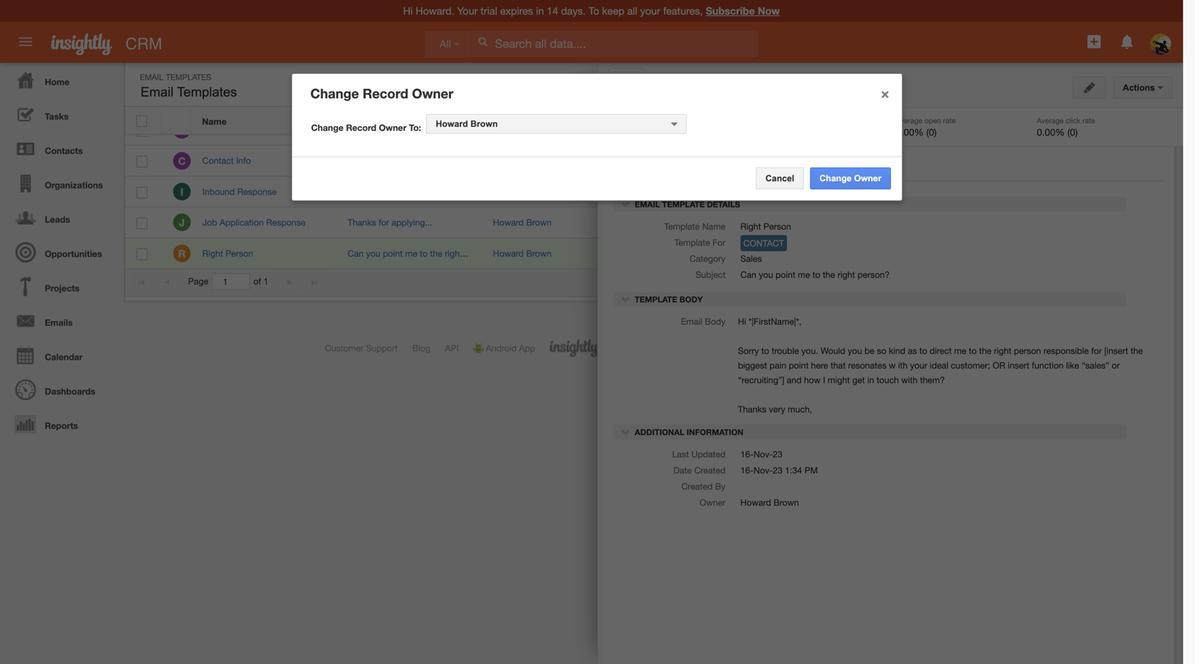 Task type: vqa. For each thing, say whether or not it's contained in the screenshot.
Interested
no



Task type: locate. For each thing, give the bounding box(es) containing it.
projects link
[[4, 269, 117, 304]]

response inside i row
[[237, 187, 277, 197]]

i
[[180, 186, 183, 198], [823, 375, 825, 385]]

for up "sales" on the bottom
[[1091, 346, 1102, 356]]

change
[[310, 86, 359, 101], [311, 123, 344, 133], [820, 173, 852, 183]]

thanks left very
[[738, 404, 767, 415]]

for left connecting at the left top of the page
[[379, 156, 389, 166]]

thanks for connecting
[[348, 156, 435, 166]]

1 horizontal spatial me
[[798, 270, 810, 280]]

customer;
[[951, 360, 990, 371]]

name up for
[[702, 222, 726, 232]]

response
[[237, 187, 277, 197], [266, 218, 306, 228]]

template name
[[664, 222, 726, 232]]

1 vertical spatial 1:34
[[1048, 187, 1065, 197]]

2 contact cell from the top
[[737, 177, 882, 208]]

0 vertical spatial right person
[[741, 222, 791, 232]]

1 vertical spatial body
[[705, 317, 726, 327]]

23
[[1036, 125, 1046, 135], [1036, 187, 1046, 197], [773, 450, 783, 460], [773, 466, 783, 476]]

with
[[901, 375, 918, 385]]

2 vertical spatial right
[[994, 346, 1012, 356]]

contact up cancel
[[748, 156, 780, 166]]

you down thanks for applying... 'link'
[[366, 248, 380, 259]]

0 vertical spatial subject
[[347, 116, 379, 127]]

1 horizontal spatial of
[[712, 343, 720, 354]]

0 horizontal spatial body
[[680, 295, 703, 304]]

created down date created on the right
[[682, 482, 713, 492]]

emails up "calendar" link
[[45, 318, 73, 328]]

0.00% down created date on the top of page
[[1037, 127, 1065, 138]]

0% left rate
[[897, 126, 909, 135]]

you for can you point me to the right person? howard brown
[[366, 248, 380, 259]]

0 vertical spatial category
[[638, 116, 676, 127]]

emails for emails sent 0
[[614, 116, 635, 125]]

date left the click
[[1038, 116, 1058, 127]]

0 horizontal spatial (0)
[[927, 127, 937, 138]]

16-nov-23 1:34 pm inside i row
[[1003, 187, 1081, 197]]

template up sales cell at top right
[[676, 72, 716, 82]]

you left be
[[848, 346, 862, 356]]

howard brown for do you have time to connect?
[[493, 125, 552, 135]]

0 vertical spatial thanks
[[348, 156, 376, 166]]

email templates button
[[137, 81, 241, 103]]

contact up contact at top
[[748, 218, 780, 228]]

1 horizontal spatial body
[[705, 317, 726, 327]]

opportunities link
[[4, 235, 117, 269]]

connecting
[[392, 156, 435, 166]]

pm inside c row
[[1068, 125, 1081, 135]]

"sales"
[[1082, 360, 1109, 371]]

column header up cancel
[[736, 108, 882, 135]]

0 vertical spatial point
[[383, 248, 403, 259]]

name
[[202, 116, 227, 127], [702, 222, 726, 232]]

0 horizontal spatial right
[[445, 248, 463, 259]]

created left average click rate 0.00% (0)
[[1002, 116, 1036, 127]]

person up contact at top
[[764, 222, 791, 232]]

1 vertical spatial for
[[379, 218, 389, 228]]

0 horizontal spatial of
[[253, 277, 261, 287]]

0 horizontal spatial person?
[[465, 248, 497, 259]]

rate inside "average open rate 0.00% (0)"
[[943, 116, 956, 125]]

created
[[1002, 116, 1036, 127], [694, 466, 726, 476], [682, 482, 713, 492]]

0 horizontal spatial can
[[348, 248, 364, 259]]

16-nov-23 1:34 pm down average click rate 0.00% (0)
[[1003, 187, 1081, 197]]

name inside row
[[202, 116, 227, 127]]

leads link
[[4, 201, 117, 235]]

addendum
[[903, 343, 946, 354]]

open rate
[[893, 116, 937, 127]]

created down updated
[[694, 466, 726, 476]]

person
[[764, 222, 791, 232], [226, 248, 253, 259]]

16- left average click rate 0.00% (0)
[[1003, 125, 1017, 135]]

1 horizontal spatial right
[[741, 222, 761, 232]]

sorry
[[738, 346, 759, 356]]

3 contact cell from the top
[[737, 208, 882, 239]]

emails up 0
[[614, 116, 635, 125]]

nov- inside i row
[[1017, 187, 1036, 197]]

contact inside i row
[[748, 187, 780, 197]]

1 vertical spatial thanks
[[348, 218, 376, 228]]

opportunities
[[45, 249, 102, 259]]

can for can you point me to the right person? howard brown
[[348, 248, 364, 259]]

0 horizontal spatial person
[[226, 248, 253, 259]]

0 vertical spatial 1:34
[[1048, 125, 1065, 135]]

0 vertical spatial 0%
[[897, 126, 909, 135]]

0.00% inside average click rate 0.00% (0)
[[1037, 127, 1065, 138]]

0 vertical spatial right
[[741, 222, 761, 232]]

0 vertical spatial name
[[202, 116, 227, 127]]

2 vertical spatial for
[[1091, 346, 1102, 356]]

1 horizontal spatial name
[[702, 222, 726, 232]]

right
[[741, 222, 761, 232], [202, 248, 223, 259]]

change for change owner
[[820, 173, 852, 183]]

point inside r row
[[383, 248, 403, 259]]

0 vertical spatial can
[[348, 248, 364, 259]]

date down last
[[674, 466, 692, 476]]

record up have
[[363, 86, 408, 101]]

average
[[896, 116, 923, 125], [1037, 116, 1064, 125]]

contact up 'can you point me to the right person?' on the right of the page
[[748, 248, 780, 259]]

1:34 inside i row
[[1048, 187, 1065, 197]]

0 vertical spatial sales
[[641, 126, 662, 135]]

1 vertical spatial pm
[[1068, 187, 1081, 197]]

1 horizontal spatial sales
[[741, 254, 762, 264]]

the inside r row
[[430, 248, 442, 259]]

1 vertical spatial right
[[838, 270, 855, 280]]

emails inside emails sent 0
[[614, 116, 635, 125]]

1 vertical spatial category
[[690, 254, 726, 264]]

1 0% cell from the top
[[882, 115, 992, 146]]

you right do
[[361, 125, 376, 135]]

contacts link
[[4, 132, 117, 166]]

them?
[[920, 375, 945, 385]]

pm for c
[[1068, 125, 1081, 135]]

cancel
[[766, 173, 794, 183]]

(0) for average click rate 0.00% (0)
[[1068, 127, 1078, 138]]

of left 1
[[253, 277, 261, 287]]

pm inside i row
[[1068, 187, 1081, 197]]

0 vertical spatial date
[[1038, 116, 1058, 127]]

1 contact cell from the top
[[737, 146, 882, 177]]

1 vertical spatial c
[[178, 155, 186, 167]]

sales down contact at top
[[741, 254, 762, 264]]

16-nov-23
[[741, 450, 783, 460]]

cell
[[737, 115, 882, 146], [1120, 115, 1157, 146], [992, 146, 1120, 177], [1120, 146, 1157, 177], [336, 177, 482, 208], [482, 177, 627, 208], [627, 177, 737, 208], [1120, 177, 1157, 208], [882, 208, 992, 239], [992, 208, 1120, 239], [1120, 208, 1157, 239], [125, 239, 162, 269], [627, 239, 737, 269], [882, 239, 992, 269], [992, 239, 1120, 269], [1120, 239, 1157, 269]]

body up email body
[[680, 295, 703, 304]]

2 16-nov-23 1:34 pm cell from the top
[[992, 177, 1120, 208]]

2 0% cell from the top
[[882, 146, 992, 177]]

record left have
[[346, 123, 376, 133]]

2 vertical spatial point
[[789, 360, 809, 371]]

info
[[236, 156, 251, 166]]

average left the click
[[1037, 116, 1064, 125]]

1 16-nov-23 1:34 pm cell from the top
[[992, 115, 1120, 146]]

of right terms
[[712, 343, 720, 354]]

(0) inside "average open rate 0.00% (0)"
[[927, 127, 937, 138]]

howard
[[436, 119, 468, 129], [493, 125, 524, 135], [493, 156, 524, 166], [493, 218, 524, 228], [493, 248, 524, 259], [741, 498, 771, 508]]

1:34 down much,
[[785, 466, 802, 476]]

body
[[680, 295, 703, 304], [705, 317, 726, 327]]

api link
[[445, 343, 459, 354]]

0 vertical spatial created
[[1002, 116, 1036, 127]]

email templates email templates
[[140, 72, 237, 100]]

created inside row
[[1002, 116, 1036, 127]]

23 left the click
[[1036, 125, 1046, 135]]

1 average from the left
[[896, 116, 923, 125]]

column header
[[162, 108, 191, 135], [736, 108, 882, 135], [1120, 108, 1156, 135]]

category down template for
[[690, 254, 726, 264]]

16-nov-23 1:34 pm down 16-nov-23
[[741, 466, 818, 476]]

can down contact at top
[[741, 270, 756, 280]]

0 vertical spatial change
[[310, 86, 359, 101]]

template
[[676, 72, 716, 82], [1095, 79, 1133, 89], [662, 200, 705, 210], [664, 222, 700, 232], [675, 238, 710, 248], [635, 295, 677, 304]]

name down email templates button
[[202, 116, 227, 127]]

1 horizontal spatial date
[[1038, 116, 1058, 127]]

2 average from the left
[[1037, 116, 1064, 125]]

information
[[687, 428, 744, 437]]

service
[[722, 343, 752, 354]]

sales down the sent
[[641, 126, 662, 135]]

right person link
[[202, 248, 260, 259]]

category up general in the right top of the page
[[638, 116, 676, 127]]

0% right change owner 'button'
[[897, 187, 909, 197]]

android app
[[486, 343, 535, 354]]

me for can you point me to the right person?
[[798, 270, 810, 280]]

rate right the click
[[1083, 116, 1095, 125]]

average inside "average open rate 0.00% (0)"
[[896, 116, 923, 125]]

16-nov-23 1:34 pm cell down average click rate 0.00% (0)
[[992, 177, 1120, 208]]

0 vertical spatial record
[[363, 86, 408, 101]]

0 horizontal spatial date
[[674, 466, 692, 476]]

point for can you point me to the right person? howard brown
[[383, 248, 403, 259]]

point for can you point me to the right person?
[[776, 270, 796, 280]]

can inside r row
[[348, 248, 364, 259]]

2 column header from the left
[[736, 108, 882, 135]]

4 contact cell from the top
[[737, 239, 882, 269]]

0 horizontal spatial average
[[896, 116, 923, 125]]

nov- down thanks very much,
[[754, 450, 773, 460]]

me down applying...
[[405, 248, 417, 259]]

None checkbox
[[136, 115, 147, 127], [137, 125, 147, 137], [137, 156, 147, 168], [137, 187, 147, 199], [137, 218, 147, 230], [137, 249, 147, 260], [136, 115, 147, 127], [137, 125, 147, 137], [137, 156, 147, 168], [137, 187, 147, 199], [137, 218, 147, 230], [137, 249, 147, 260]]

1 horizontal spatial person?
[[858, 270, 890, 280]]

1 (0) from the left
[[927, 127, 937, 138]]

0.00% inside "average open rate 0.00% (0)"
[[896, 127, 924, 138]]

0% cell for thanks for connecting
[[882, 146, 992, 177]]

1 vertical spatial right person
[[202, 248, 253, 259]]

owner inside 'button'
[[854, 173, 882, 183]]

template up template name
[[662, 200, 705, 210]]

c link
[[173, 121, 191, 139], [173, 152, 191, 170]]

1 vertical spatial c link
[[173, 152, 191, 170]]

2 c link from the top
[[173, 152, 191, 170]]

2 rate from the left
[[1083, 116, 1095, 125]]

j
[[179, 217, 185, 229]]

email
[[140, 72, 164, 82], [650, 72, 674, 82], [1069, 79, 1092, 89], [141, 85, 174, 100], [223, 125, 245, 135], [635, 200, 660, 210], [681, 317, 703, 327]]

response right application
[[266, 218, 306, 228]]

contact inside j row
[[748, 218, 780, 228]]

navigation containing home
[[0, 63, 117, 442]]

general
[[641, 156, 671, 166]]

2 0% from the top
[[897, 156, 909, 166]]

0.00% down open rate
[[896, 127, 924, 138]]

terms
[[686, 343, 710, 354]]

1 c from the top
[[178, 124, 186, 136]]

point inside sorry to trouble you. would you be so kind as to direct me to the right person responsible for [insert the biggest pain point here that resonates w ith your ideal customer; or insert function like "sales" or "recruiting"]  and how i might get in touch with them?
[[789, 360, 809, 371]]

0 vertical spatial right
[[445, 248, 463, 259]]

0 vertical spatial 16-nov-23 1:34 pm cell
[[992, 115, 1120, 146]]

pm down average click rate 0.00% (0)
[[1068, 187, 1081, 197]]

1 vertical spatial me
[[798, 270, 810, 280]]

contact for r
[[748, 248, 780, 259]]

average for average click rate 0.00% (0)
[[1037, 116, 1064, 125]]

16-nov-23 1:34 pm down the new
[[1003, 125, 1081, 135]]

all link
[[425, 31, 469, 57]]

right person down application
[[202, 248, 253, 259]]

j row
[[125, 208, 1157, 239]]

1 horizontal spatial column header
[[736, 108, 882, 135]]

date inside row
[[1038, 116, 1058, 127]]

sales
[[641, 126, 662, 135], [741, 254, 762, 264]]

1 c link from the top
[[173, 121, 191, 139]]

contact down cancel
[[748, 187, 780, 197]]

1 vertical spatial change
[[311, 123, 344, 133]]

change inside 'button'
[[820, 173, 852, 183]]

point down thanks for applying... 'link'
[[383, 248, 403, 259]]

column header down email templates button
[[162, 108, 191, 135]]

1 vertical spatial can
[[741, 270, 756, 280]]

1 0% from the top
[[897, 126, 909, 135]]

right person
[[741, 222, 791, 232], [202, 248, 253, 259]]

c row up general in the right top of the page
[[125, 115, 1157, 146]]

trouble
[[772, 346, 799, 356]]

email body
[[681, 317, 726, 327]]

rate inside average click rate 0.00% (0)
[[1083, 116, 1095, 125]]

1 horizontal spatial right person
[[741, 222, 791, 232]]

brown inside j row
[[526, 218, 552, 228]]

i inside sorry to trouble you. would you be so kind as to direct me to the right person responsible for [insert the biggest pain point here that resonates w ith your ideal customer; or insert function like "sales" or "recruiting"]  and how i might get in touch with them?
[[823, 375, 825, 385]]

0 vertical spatial body
[[680, 295, 703, 304]]

contact inside r row
[[748, 248, 780, 259]]

0% cell
[[882, 115, 992, 146], [882, 146, 992, 177], [882, 177, 992, 208]]

pm right created date on the top of page
[[1068, 125, 1081, 135]]

1 horizontal spatial 0.00%
[[1037, 127, 1065, 138]]

howard brown for thanks for applying...
[[493, 218, 552, 228]]

16-nov-23 1:34 pm for i
[[1003, 187, 1081, 197]]

me up *|firstname|*,
[[798, 270, 810, 280]]

1 vertical spatial i
[[823, 375, 825, 385]]

2 c from the top
[[178, 155, 186, 167]]

1 vertical spatial point
[[776, 270, 796, 280]]

response up job application response link
[[237, 187, 277, 197]]

3 0% from the top
[[897, 187, 909, 197]]

0 horizontal spatial i
[[180, 186, 183, 198]]

or
[[1112, 360, 1120, 371]]

inbound
[[202, 187, 235, 197]]

1:34 left the click
[[1048, 125, 1065, 135]]

0 vertical spatial me
[[405, 248, 417, 259]]

me inside sorry to trouble you. would you be so kind as to direct me to the right person responsible for [insert the biggest pain point here that resonates w ith your ideal customer; or insert function like "sales" or "recruiting"]  and how i might get in touch with them?
[[954, 346, 967, 356]]

c up i link
[[178, 155, 186, 167]]

customer support
[[325, 343, 398, 354]]

1 0.00% from the left
[[896, 127, 924, 138]]

2 horizontal spatial column header
[[1120, 108, 1156, 135]]

2 vertical spatial change
[[820, 173, 852, 183]]

1 column header from the left
[[162, 108, 191, 135]]

2 (0) from the left
[[1068, 127, 1078, 138]]

contact cell
[[737, 146, 882, 177], [737, 177, 882, 208], [737, 208, 882, 239], [737, 239, 882, 269]]

subject down for
[[696, 270, 726, 280]]

you for can you point me to the right person?
[[759, 270, 773, 280]]

2 vertical spatial 0%
[[897, 187, 909, 197]]

me up "customer;" in the bottom of the page
[[954, 346, 967, 356]]

16-nov-23 1:34 pm
[[1003, 125, 1081, 135], [1003, 187, 1081, 197], [741, 466, 818, 476]]

person? inside r row
[[465, 248, 497, 259]]

c row down emails sent 0
[[125, 146, 1157, 177]]

1:34 down average click rate 0.00% (0)
[[1048, 187, 1065, 197]]

row group
[[125, 115, 1157, 269]]

2 vertical spatial created
[[682, 482, 713, 492]]

r link
[[173, 245, 191, 262]]

0% cell for do you have time to connect?
[[882, 115, 992, 146]]

pm down much,
[[805, 466, 818, 476]]

0 vertical spatial c
[[178, 124, 186, 136]]

2 vertical spatial 1:34
[[785, 466, 802, 476]]

c left cold
[[178, 124, 186, 136]]

person inside r row
[[226, 248, 253, 259]]

nov- left average click rate 0.00% (0)
[[1017, 125, 1036, 135]]

rate for average open rate 0.00% (0)
[[943, 116, 956, 125]]

1 vertical spatial subject
[[696, 270, 726, 280]]

rate right the open in the top of the page
[[943, 116, 956, 125]]

1 rate from the left
[[943, 116, 956, 125]]

23 down average click rate 0.00% (0)
[[1036, 187, 1046, 197]]

thanks down do
[[348, 156, 376, 166]]

i right the how
[[823, 375, 825, 385]]

1 horizontal spatial (0)
[[1068, 127, 1078, 138]]

contact cell for r
[[737, 239, 882, 269]]

can you point me to the right person?
[[741, 270, 890, 280]]

1 vertical spatial 16-nov-23 1:34 pm
[[1003, 187, 1081, 197]]

2 vertical spatial me
[[954, 346, 967, 356]]

body for template body
[[680, 295, 703, 304]]

0 horizontal spatial sales
[[641, 126, 662, 135]]

record for change record owner to:
[[346, 123, 376, 133]]

0 horizontal spatial column header
[[162, 108, 191, 135]]

1 vertical spatial name
[[702, 222, 726, 232]]

r
[[178, 248, 186, 260]]

howard inside button
[[436, 119, 468, 129]]

connect?
[[429, 125, 466, 135]]

(0) down the click
[[1068, 127, 1078, 138]]

0 vertical spatial person
[[764, 222, 791, 232]]

last updated
[[672, 450, 726, 460]]

0 horizontal spatial right person
[[202, 248, 253, 259]]

rate for average click rate 0.00% (0)
[[1083, 116, 1095, 125]]

r row
[[125, 239, 1157, 269]]

0 vertical spatial emails
[[614, 116, 635, 125]]

0 horizontal spatial me
[[405, 248, 417, 259]]

subject down change record owner
[[347, 116, 379, 127]]

can
[[348, 248, 364, 259], [741, 270, 756, 280]]

1 vertical spatial person?
[[858, 270, 890, 280]]

point up and
[[789, 360, 809, 371]]

nov- down created date on the top of page
[[1017, 187, 1036, 197]]

c row
[[125, 115, 1157, 146], [125, 146, 1157, 177]]

1 vertical spatial of
[[712, 343, 720, 354]]

emails sent 0
[[614, 116, 652, 138]]

projects
[[45, 283, 80, 294]]

right inside r row
[[445, 248, 463, 259]]

howard brown inside j row
[[493, 218, 552, 228]]

0 horizontal spatial name
[[202, 116, 227, 127]]

template down notifications icon
[[1095, 79, 1133, 89]]

right person up contact at top
[[741, 222, 791, 232]]

16-nov-23 1:34 pm cell for i
[[992, 177, 1120, 208]]

3 column header from the left
[[1120, 108, 1156, 135]]

0 horizontal spatial emails
[[45, 318, 73, 328]]

1 horizontal spatial rate
[[1083, 116, 1095, 125]]

1 vertical spatial sales
[[741, 254, 762, 264]]

do you have time to connect? link
[[348, 125, 466, 135]]

thanks inside j row
[[348, 218, 376, 228]]

can down thanks for applying... 'link'
[[348, 248, 364, 259]]

emails for emails
[[45, 318, 73, 328]]

i up j link
[[180, 186, 183, 198]]

0% down open
[[897, 156, 909, 166]]

howard brown link
[[493, 125, 552, 135], [493, 156, 552, 166], [493, 218, 552, 228], [493, 248, 552, 259]]

0% for do you have time to connect?
[[897, 126, 909, 135]]

new
[[1048, 79, 1066, 89]]

16-nov-23 1:34 pm cell down the new
[[992, 115, 1120, 146]]

0 vertical spatial 16-nov-23 1:34 pm
[[1003, 125, 1081, 135]]

0 vertical spatial i
[[180, 186, 183, 198]]

home link
[[4, 63, 117, 97]]

16- down created date on the top of page
[[1003, 187, 1017, 197]]

right inside r row
[[202, 248, 223, 259]]

like
[[1066, 360, 1079, 371]]

direct
[[930, 346, 952, 356]]

0 vertical spatial templates
[[166, 72, 211, 82]]

howard brown inside button
[[436, 119, 498, 129]]

thanks for j
[[348, 218, 376, 228]]

general cell
[[627, 146, 737, 177]]

3 howard brown link from the top
[[493, 218, 552, 228]]

0 horizontal spatial right
[[202, 248, 223, 259]]

pain
[[770, 360, 786, 371]]

contact cell for c
[[737, 146, 882, 177]]

1 horizontal spatial can
[[741, 270, 756, 280]]

2 c row from the top
[[125, 146, 1157, 177]]

2 0.00% from the left
[[1037, 127, 1065, 138]]

response inside j row
[[266, 218, 306, 228]]

person? for can you point me to the right person?
[[858, 270, 890, 280]]

howard brown link inside j row
[[493, 218, 552, 228]]

average inside average click rate 0.00% (0)
[[1037, 116, 1064, 125]]

1:34 inside c row
[[1048, 125, 1065, 135]]

privacy policy
[[766, 343, 821, 354]]

for inside j row
[[379, 218, 389, 228]]

contacts
[[45, 146, 83, 156]]

navigation
[[0, 63, 117, 442]]

c
[[178, 124, 186, 136], [178, 155, 186, 167]]

c link up i link
[[173, 152, 191, 170]]

0 horizontal spatial subject
[[347, 116, 379, 127]]

of 1
[[253, 277, 268, 287]]

0 vertical spatial person?
[[465, 248, 497, 259]]

person down application
[[226, 248, 253, 259]]

16-nov-23 1:34 pm cell
[[992, 115, 1120, 146], [992, 177, 1120, 208]]

reports link
[[4, 407, 117, 442]]

1 horizontal spatial average
[[1037, 116, 1064, 125]]

column header down actions
[[1120, 108, 1156, 135]]

for inside c row
[[379, 156, 389, 166]]

contact
[[202, 156, 234, 166], [748, 156, 780, 166], [748, 187, 780, 197], [748, 218, 780, 228], [748, 248, 780, 259]]

1 horizontal spatial subject
[[696, 270, 726, 280]]

me for can you point me to the right person? howard brown
[[405, 248, 417, 259]]

brown inside r row
[[526, 248, 552, 259]]

me inside r row
[[405, 248, 417, 259]]

right up contact at top
[[741, 222, 761, 232]]

change right cancel
[[820, 173, 852, 183]]

row
[[125, 108, 1156, 135]]

data
[[836, 343, 854, 354]]

0 vertical spatial for
[[379, 156, 389, 166]]

point down contact at top
[[776, 270, 796, 280]]

16-nov-23 1:34 pm cell for c
[[992, 115, 1120, 146]]

thanks
[[348, 156, 376, 166], [348, 218, 376, 228], [738, 404, 767, 415]]

for inside sorry to trouble you. would you be so kind as to direct me to the right person responsible for [insert the biggest pain point here that resonates w ith your ideal customer; or insert function like "sales" or "recruiting"]  and how i might get in touch with them?
[[1091, 346, 1102, 356]]

sales cell
[[627, 115, 737, 146]]

change up do
[[310, 86, 359, 101]]

2 horizontal spatial me
[[954, 346, 967, 356]]

16-nov-23 1:34 pm inside c row
[[1003, 125, 1081, 135]]

processing
[[857, 343, 900, 354]]

1 howard brown link from the top
[[493, 125, 552, 135]]

right for can you point me to the right person?
[[838, 270, 855, 280]]

1 vertical spatial emails
[[45, 318, 73, 328]]

you inside r row
[[366, 248, 380, 259]]

0.00% for average open rate 0.00% (0)
[[896, 127, 924, 138]]

terms of service link
[[686, 343, 752, 354]]

(0) inside average click rate 0.00% (0)
[[1068, 127, 1078, 138]]

for left applying...
[[379, 218, 389, 228]]

Search all data.... text field
[[470, 31, 758, 57]]

right right r link
[[202, 248, 223, 259]]

2 horizontal spatial right
[[994, 346, 1012, 356]]

2 howard brown link from the top
[[493, 156, 552, 166]]

1 vertical spatial right
[[202, 248, 223, 259]]

template down email template details at the right top
[[664, 222, 700, 232]]

×
[[881, 84, 890, 102]]

you down contact at top
[[759, 270, 773, 280]]

j link
[[173, 214, 191, 232]]

created for by
[[682, 482, 713, 492]]

hiring cell
[[627, 208, 737, 239]]



Task type: describe. For each thing, give the bounding box(es) containing it.
open
[[893, 116, 915, 127]]

here
[[811, 360, 828, 371]]

change owner button
[[810, 168, 891, 190]]

0% for thanks for connecting
[[897, 156, 909, 166]]

organizations
[[45, 180, 103, 190]]

row containing name
[[125, 108, 1156, 135]]

right inside sorry to trouble you. would you be so kind as to direct me to the right person responsible for [insert the biggest pain point here that resonates w ith your ideal customer; or insert function like "sales" or "recruiting"]  and how i might get in touch with them?
[[994, 346, 1012, 356]]

subscribe
[[706, 5, 755, 17]]

i inside row
[[180, 186, 183, 198]]

owner inside row
[[492, 116, 520, 127]]

dashboards link
[[4, 373, 117, 407]]

privacy policy link
[[766, 343, 821, 354]]

app
[[519, 343, 535, 354]]

howard brown for thanks for connecting
[[493, 156, 552, 166]]

crm
[[125, 34, 162, 53]]

contact left 'info'
[[202, 156, 234, 166]]

thanks for connecting link
[[348, 156, 435, 166]]

inbound response link
[[202, 187, 284, 197]]

much,
[[788, 404, 812, 415]]

click
[[1066, 116, 1081, 125]]

howard brown link for thanks for connecting
[[493, 156, 552, 166]]

thanks for c
[[348, 156, 376, 166]]

tasks
[[45, 111, 69, 122]]

0 horizontal spatial category
[[638, 116, 676, 127]]

job application response
[[202, 218, 306, 228]]

emails link
[[4, 304, 117, 338]]

2 vertical spatial pm
[[805, 466, 818, 476]]

16-nov-23 1:34 pm for c
[[1003, 125, 1081, 135]]

ith
[[898, 360, 908, 371]]

notifications image
[[1119, 33, 1136, 51]]

for for c
[[379, 156, 389, 166]]

contact cell for j
[[737, 208, 882, 239]]

0.00% for average click rate 0.00% (0)
[[1037, 127, 1065, 138]]

sales inside cell
[[641, 126, 662, 135]]

sorry to trouble you. would you be so kind as to direct me to the right person responsible for [insert the biggest pain point here that resonates w ith your ideal customer; or insert function like "sales" or "recruiting"]  and how i might get in touch with them?
[[738, 346, 1143, 385]]

1 horizontal spatial category
[[690, 254, 726, 264]]

biggest
[[738, 360, 767, 371]]

contact for i
[[748, 187, 780, 197]]

might
[[828, 375, 850, 385]]

1 c row from the top
[[125, 115, 1157, 146]]

c for cold email
[[178, 124, 186, 136]]

3 0% cell from the top
[[882, 177, 992, 208]]

23 down 16-nov-23
[[773, 466, 783, 476]]

cancel button
[[756, 168, 804, 190]]

job application response link
[[202, 218, 313, 228]]

that
[[831, 360, 846, 371]]

created for date
[[1002, 116, 1036, 127]]

actions
[[1123, 83, 1158, 93]]

created by
[[682, 482, 726, 492]]

change owner
[[820, 173, 882, 183]]

calendar
[[45, 352, 83, 362]]

1 vertical spatial created
[[694, 466, 726, 476]]

hi
[[738, 317, 746, 327]]

you inside sorry to trouble you. would you be so kind as to direct me to the right person responsible for [insert the biggest pain point here that resonates w ith your ideal customer; or insert function like "sales" or "recruiting"]  and how i might get in touch with them?
[[848, 346, 862, 356]]

have
[[378, 125, 397, 135]]

cold
[[202, 125, 221, 135]]

change for change record owner to:
[[311, 123, 344, 133]]

template body
[[633, 295, 703, 304]]

template down template name
[[675, 238, 710, 248]]

support
[[366, 343, 398, 354]]

last
[[672, 450, 689, 460]]

home
[[45, 77, 70, 87]]

all
[[440, 38, 451, 50]]

change record owner
[[310, 86, 453, 101]]

applying...
[[392, 218, 432, 228]]

thanks very much,
[[738, 404, 812, 415]]

subscribe now link
[[706, 5, 780, 17]]

1:34 for i
[[1048, 187, 1065, 197]]

do
[[348, 125, 359, 135]]

*|firstname|*,
[[749, 317, 802, 327]]

contact cell for i
[[737, 177, 882, 208]]

thanks for applying... link
[[348, 218, 432, 228]]

to inside c row
[[419, 125, 427, 135]]

subject inside row
[[347, 116, 379, 127]]

cold email
[[202, 125, 245, 135]]

1 vertical spatial templates
[[177, 85, 237, 100]]

16- right updated
[[741, 450, 754, 460]]

android
[[486, 343, 517, 354]]

record for change record owner
[[363, 86, 408, 101]]

open
[[925, 116, 941, 125]]

kind
[[889, 346, 906, 356]]

(0) for average open rate 0.00% (0)
[[927, 127, 937, 138]]

i row
[[125, 177, 1157, 208]]

leads
[[45, 215, 70, 225]]

c for contact info
[[178, 155, 186, 167]]

4 howard brown link from the top
[[493, 248, 552, 259]]

average open rate 0.00% (0)
[[896, 116, 956, 138]]

howard inside r row
[[493, 248, 524, 259]]

calendar link
[[4, 338, 117, 373]]

23 down very
[[773, 450, 783, 460]]

template for
[[675, 238, 726, 248]]

1:34 for c
[[1048, 125, 1065, 135]]

pm for i
[[1068, 187, 1081, 197]]

hiring
[[641, 218, 664, 228]]

16- inside c row
[[1003, 125, 1017, 135]]

2 vertical spatial 16-nov-23 1:34 pm
[[741, 466, 818, 476]]

tasks link
[[4, 97, 117, 132]]

dashboards
[[45, 387, 95, 397]]

you for do you have time to connect?
[[361, 125, 376, 135]]

c link for cold email
[[173, 121, 191, 139]]

contact for c
[[748, 156, 780, 166]]

very
[[769, 404, 785, 415]]

nov- down 16-nov-23
[[754, 466, 773, 476]]

ideal
[[930, 360, 948, 371]]

16- down 16-nov-23
[[741, 466, 754, 476]]

contact for j
[[748, 218, 780, 228]]

privacy
[[766, 343, 795, 354]]

w
[[889, 360, 896, 371]]

change for change record owner
[[310, 86, 359, 101]]

23 inside c row
[[1036, 125, 1046, 135]]

created date
[[1002, 116, 1058, 127]]

row group containing c
[[125, 115, 1157, 269]]

organizations link
[[4, 166, 117, 201]]

0 vertical spatial of
[[253, 277, 261, 287]]

contact info link
[[202, 156, 258, 166]]

new email template link
[[1039, 73, 1142, 95]]

"recruiting"]
[[738, 375, 784, 385]]

can you point me to the right person? howard brown
[[348, 248, 552, 259]]

to inside r row
[[420, 248, 428, 259]]

cold email link
[[202, 125, 252, 135]]

be
[[865, 346, 875, 356]]

right person inside r row
[[202, 248, 253, 259]]

additional information
[[633, 428, 744, 437]]

2 vertical spatial thanks
[[738, 404, 767, 415]]

blog
[[412, 343, 430, 354]]

howard inside j row
[[493, 218, 524, 228]]

customer
[[325, 343, 364, 354]]

email template image
[[611, 71, 641, 100]]

1 vertical spatial date
[[674, 466, 692, 476]]

c link for contact info
[[173, 152, 191, 170]]

android app link
[[473, 343, 535, 354]]

right for can you point me to the right person? howard brown
[[445, 248, 463, 259]]

23 inside i row
[[1036, 187, 1046, 197]]

customer support link
[[325, 343, 398, 354]]

terms of service
[[686, 343, 752, 354]]

actions button
[[1113, 77, 1173, 99]]

can for can you point me to the right person?
[[741, 270, 756, 280]]

howard brown link for do you have time to connect?
[[493, 125, 552, 135]]

insert
[[1008, 360, 1030, 371]]

person
[[1014, 346, 1041, 356]]

brown inside button
[[470, 119, 498, 129]]

person? for can you point me to the right person? howard brown
[[465, 248, 497, 259]]

16- inside i row
[[1003, 187, 1017, 197]]

template down r row
[[635, 295, 677, 304]]

and
[[787, 375, 802, 385]]

do you have time to connect?
[[348, 125, 466, 135]]

for for j
[[379, 218, 389, 228]]

body for email body
[[705, 317, 726, 327]]

average for average open rate 0.00% (0)
[[896, 116, 923, 125]]

resonates
[[848, 360, 887, 371]]

[insert
[[1104, 346, 1128, 356]]

howard brown link for thanks for applying...
[[493, 218, 552, 228]]

0% inside i row
[[897, 187, 909, 197]]

Search this list... text field
[[631, 73, 796, 95]]



